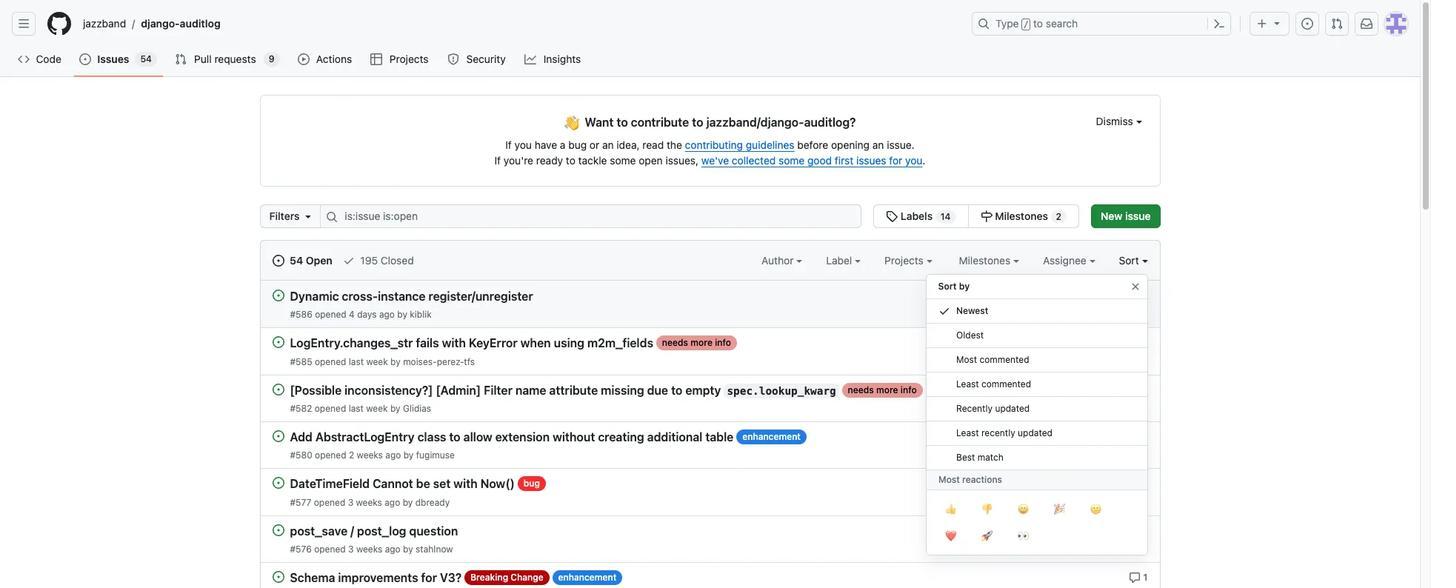 Task type: locate. For each thing, give the bounding box(es) containing it.
tag image
[[886, 210, 898, 222]]

0 vertical spatial projects
[[390, 53, 429, 65]]

django-
[[141, 17, 180, 30]]

opened for datetimefield cannot be set with now()
[[314, 497, 346, 508]]

post_save
[[290, 525, 348, 538]]

last up abstractlogentry
[[349, 403, 364, 414]]

enhancement link down the spec.lookup_kwarg
[[737, 430, 807, 445]]

post_save / post_log question #576             opened 3 weeks ago by stahlnow
[[290, 525, 458, 555]]

sort
[[1119, 254, 1140, 267], [939, 281, 957, 292]]

milestones inside issue element
[[995, 210, 1049, 222]]

0 vertical spatial milestones
[[995, 210, 1049, 222]]

1 open issue image from the top
[[272, 290, 284, 302]]

open issue image
[[272, 290, 284, 302], [272, 384, 284, 395], [272, 477, 284, 489], [272, 524, 284, 536]]

open issue image left [possible
[[272, 384, 284, 395]]

week down inconsistency?] at left bottom
[[366, 403, 388, 414]]

type
[[996, 17, 1019, 30]]

bug inside bug link
[[524, 478, 540, 489]]

shield image
[[448, 53, 459, 65]]

opened down [possible
[[315, 403, 346, 414]]

4 open issue element from the top
[[272, 430, 284, 442]]

open issue image for datetimefield cannot be set with now()
[[272, 477, 284, 489]]

info for logentry.changes_str fails with keyerror when using m2m_fields
[[715, 337, 731, 349]]

most for most commented
[[956, 354, 977, 365]]

0 vertical spatial sort
[[1119, 254, 1140, 267]]

with up perez-
[[442, 337, 466, 350]]

0 horizontal spatial /
[[132, 17, 135, 30]]

author button
[[762, 253, 803, 268]]

1 vertical spatial needs
[[848, 384, 874, 395]]

filter
[[484, 384, 513, 397]]

#582             opened last week by glidias
[[290, 403, 431, 414]]

updated up least recently updated at the bottom right of the page
[[995, 403, 1030, 414]]

post_save / post_log question link
[[290, 525, 458, 538]]

by down instance
[[397, 309, 408, 320]]

2 week from the top
[[366, 403, 388, 414]]

opened down datetimefield
[[314, 497, 346, 508]]

1 vertical spatial week
[[366, 403, 388, 414]]

we've
[[702, 154, 729, 167]]

0 vertical spatial least
[[956, 379, 979, 390]]

0 vertical spatial last
[[349, 356, 364, 367]]

1 vertical spatial info
[[901, 384, 917, 395]]

insights
[[544, 53, 581, 65]]

creating
[[598, 431, 645, 444]]

0 vertical spatial 2 link
[[1128, 430, 1148, 443]]

pull requests
[[194, 53, 256, 65]]

2 last from the top
[[349, 403, 364, 414]]

0 vertical spatial 54
[[140, 53, 152, 64]]

open issue image
[[272, 337, 284, 349], [272, 431, 284, 442], [272, 571, 284, 583]]

0 horizontal spatial enhancement
[[558, 572, 617, 583]]

1 vertical spatial you
[[906, 154, 923, 167]]

0 vertical spatial commented
[[980, 354, 1029, 365]]

or
[[590, 139, 600, 151]]

opened left 4
[[315, 309, 347, 320]]

🎉
[[1054, 502, 1065, 517]]

insights link
[[519, 48, 588, 70]]

Search all issues text field
[[320, 205, 862, 228]]

👀 link
[[1005, 523, 1042, 550]]

0 vertical spatial info
[[715, 337, 731, 349]]

1 horizontal spatial sort
[[1119, 254, 1140, 267]]

2 2 link from the top
[[1128, 477, 1148, 490]]

enhancement link right change
[[553, 571, 623, 585]]

1 horizontal spatial issue opened image
[[272, 255, 284, 267]]

0 horizontal spatial needs more info link
[[656, 336, 737, 351]]

issues,
[[666, 154, 699, 167]]

notifications image
[[1361, 18, 1373, 30]]

check image inside 195 closed link
[[343, 255, 355, 267]]

0 horizontal spatial some
[[610, 154, 636, 167]]

milestones up sort by
[[959, 254, 1014, 267]]

1 horizontal spatial needs more info
[[848, 384, 917, 395]]

tfs
[[464, 356, 475, 367]]

0 vertical spatial with
[[442, 337, 466, 350]]

1 horizontal spatial triangle down image
[[1272, 17, 1284, 29]]

0 vertical spatial more
[[691, 337, 713, 349]]

6 open issue element from the top
[[272, 524, 284, 536]]

1 vertical spatial weeks
[[356, 497, 382, 508]]

projects right table image
[[390, 53, 429, 65]]

to right ready in the top of the page
[[566, 154, 576, 167]]

1 vertical spatial needs more info
[[848, 384, 917, 395]]

opened down logentry.changes_str
[[315, 356, 346, 367]]

1 vertical spatial projects
[[885, 254, 927, 267]]

you
[[515, 139, 532, 151], [906, 154, 923, 167]]

you up "you're"
[[515, 139, 532, 151]]

2 least from the top
[[956, 428, 979, 439]]

0 vertical spatial enhancement link
[[737, 430, 807, 445]]

0 vertical spatial issue opened image
[[80, 53, 91, 65]]

None search field
[[260, 205, 1080, 228]]

sort inside popup button
[[1119, 254, 1140, 267]]

milestones right milestone icon
[[995, 210, 1049, 222]]

1 horizontal spatial you
[[906, 154, 923, 167]]

0 horizontal spatial sort
[[939, 281, 957, 292]]

👎 link
[[969, 497, 1005, 523]]

0 horizontal spatial triangle down image
[[303, 210, 315, 222]]

😄
[[1018, 502, 1029, 517]]

sort for sort
[[1119, 254, 1140, 267]]

check image for newest link
[[939, 305, 950, 317]]

1 vertical spatial most
[[939, 474, 960, 485]]

54 for 54 open
[[290, 254, 303, 267]]

open issue image left dynamic
[[272, 290, 284, 302]]

new
[[1101, 210, 1123, 222]]

1 last from the top
[[349, 356, 364, 367]]

week
[[366, 356, 388, 367], [366, 403, 388, 414]]

most down best
[[939, 474, 960, 485]]

3 1 link from the top
[[1129, 524, 1148, 536]]

0 vertical spatial needs more info
[[662, 337, 731, 349]]

triangle down image left search image
[[303, 210, 315, 222]]

by down inconsistency?] at left bottom
[[390, 403, 401, 414]]

1 open issue element from the top
[[272, 289, 284, 302]]

enhancement down the spec.lookup_kwarg
[[743, 431, 801, 442]]

👎
[[982, 502, 993, 517]]

reactions
[[962, 474, 1002, 485]]

3 open issue image from the top
[[272, 571, 284, 583]]

weeks
[[357, 450, 383, 461], [356, 497, 382, 508], [356, 544, 383, 555]]

open issue image for dynamic cross-instance register/unregister
[[272, 290, 284, 302]]

list containing jazzband
[[77, 12, 963, 36]]

0 vertical spatial 3
[[348, 497, 354, 508]]

1 vertical spatial commented
[[982, 379, 1031, 390]]

table
[[706, 431, 734, 444]]

❤️ link
[[933, 523, 969, 550]]

commented up the least commented
[[980, 354, 1029, 365]]

ago inside dynamic cross-instance register/unregister #586             opened 4 days ago by kiblik
[[379, 309, 395, 320]]

projects down labels
[[885, 254, 927, 267]]

7 open issue element from the top
[[272, 571, 284, 583]]

1 horizontal spatial more
[[877, 384, 899, 395]]

1 vertical spatial issue opened image
[[272, 255, 284, 267]]

5 open issue element from the top
[[272, 477, 284, 489]]

#576
[[290, 544, 312, 555]]

sort up close menu icon
[[1119, 254, 1140, 267]]

0 vertical spatial open issue image
[[272, 337, 284, 349]]

1 vertical spatial comment image
[[1128, 431, 1140, 443]]

weeks up post_save / post_log question link
[[356, 497, 382, 508]]

dynamic cross-instance register/unregister link
[[290, 290, 533, 303]]

an right or
[[602, 139, 614, 151]]

1 week from the top
[[366, 356, 388, 367]]

1 vertical spatial updated
[[1018, 428, 1053, 439]]

2 vertical spatial weeks
[[356, 544, 383, 555]]

opened
[[315, 309, 347, 320], [315, 356, 346, 367], [315, 403, 346, 414], [315, 450, 347, 461], [314, 497, 346, 508], [314, 544, 346, 555]]

abstractlogentry
[[316, 431, 415, 444]]

contribute
[[631, 116, 689, 129]]

due
[[647, 384, 669, 397]]

ago down cannot at bottom left
[[385, 497, 400, 508]]

commented up recently updated
[[982, 379, 1031, 390]]

1 vertical spatial check image
[[939, 305, 950, 317]]

milestones inside popup button
[[959, 254, 1014, 267]]

schema improvements for v3? link
[[290, 572, 462, 585]]

weeks for cannot
[[356, 497, 382, 508]]

1 vertical spatial 2 link
[[1128, 477, 1148, 490]]

most down oldest
[[956, 354, 977, 365]]

least up best
[[956, 428, 979, 439]]

/ right the type
[[1024, 19, 1029, 30]]

set
[[433, 478, 451, 491]]

1 vertical spatial enhancement link
[[553, 571, 623, 585]]

issue opened image
[[80, 53, 91, 65], [272, 255, 284, 267]]

1 horizontal spatial enhancement
[[743, 431, 801, 442]]

0 vertical spatial needs
[[662, 337, 688, 349]]

1 vertical spatial milestones
[[959, 254, 1014, 267]]

0 vertical spatial week
[[366, 356, 388, 367]]

opened for [possible inconsistency?] [admin] filter name attribute missing due to empty
[[315, 403, 346, 414]]

for inside if you have a bug or an idea, read the contributing guidelines before opening an issue. if you're ready to tackle some open issues, we've collected some good first issues for you .
[[890, 154, 903, 167]]

1 link
[[1129, 336, 1148, 350], [1129, 383, 1148, 395], [1129, 524, 1148, 536], [1129, 571, 1148, 584]]

opened up datetimefield
[[315, 450, 347, 461]]

4
[[349, 309, 355, 320]]

by down "datetimefield cannot be set with now()" link
[[403, 497, 413, 508]]

least up recently
[[956, 379, 979, 390]]

1 horizontal spatial for
[[890, 154, 903, 167]]

sort inside menu
[[939, 281, 957, 292]]

0 horizontal spatial for
[[421, 572, 437, 585]]

tackle
[[579, 154, 607, 167]]

for
[[890, 154, 903, 167], [421, 572, 437, 585]]

triangle down image
[[1272, 17, 1284, 29], [303, 210, 315, 222]]

0 vertical spatial weeks
[[357, 450, 383, 461]]

open issue element for schema improvements for v3?
[[272, 571, 284, 583]]

0 vertical spatial comment image
[[1129, 338, 1141, 350]]

check image left 195
[[343, 255, 355, 267]]

enhancement right change
[[558, 572, 617, 583]]

labels 14
[[898, 210, 951, 222]]

by left stahlnow link
[[403, 544, 413, 555]]

needs for [possible inconsistency?] [admin] filter name attribute missing due to empty
[[848, 384, 874, 395]]

jazzband
[[83, 17, 126, 30]]

opened inside post_save / post_log question #576             opened 3 weeks ago by stahlnow
[[314, 544, 346, 555]]

/ left django-
[[132, 17, 135, 30]]

add abstractlogentry class to allow extension without creating additional table
[[290, 431, 734, 444]]

issue opened image left issues
[[80, 53, 91, 65]]

requests
[[215, 53, 256, 65]]

an
[[602, 139, 614, 151], [873, 139, 884, 151]]

open issue image for logentry.changes_str fails with keyerror when using m2m_fields
[[272, 337, 284, 349]]

1 open issue image from the top
[[272, 337, 284, 349]]

/ inside jazzband / django-auditlog
[[132, 17, 135, 30]]

open issue image for [possible inconsistency?] [admin] filter name attribute missing due to empty
[[272, 384, 284, 395]]

3 1 from the top
[[1144, 525, 1148, 536]]

you down issue.
[[906, 154, 923, 167]]

2 open issue image from the top
[[272, 431, 284, 442]]

open issue image left datetimefield
[[272, 477, 284, 489]]

comment image for m2m_fields
[[1129, 338, 1141, 350]]

2 vertical spatial open issue image
[[272, 571, 284, 583]]

3 down datetimefield
[[348, 497, 354, 508]]

1 vertical spatial enhancement
[[558, 572, 617, 583]]

ago right days
[[379, 309, 395, 320]]

1 2 link from the top
[[1128, 430, 1148, 443]]

best match
[[956, 452, 1004, 463]]

for left the "v3?"
[[421, 572, 437, 585]]

if left "you're"
[[495, 154, 501, 167]]

1
[[1144, 337, 1148, 349], [1144, 384, 1148, 395], [1144, 525, 1148, 536], [1144, 572, 1148, 583]]

if up "you're"
[[506, 139, 512, 151]]

#582
[[290, 403, 312, 414]]

54
[[140, 53, 152, 64], [290, 254, 303, 267]]

bug right now()
[[524, 478, 540, 489]]

with
[[442, 337, 466, 350], [454, 478, 478, 491]]

to left search
[[1034, 17, 1043, 30]]

check image inside newest link
[[939, 305, 950, 317]]

0 horizontal spatial an
[[602, 139, 614, 151]]

195
[[360, 254, 378, 267]]

0 horizontal spatial 54
[[140, 53, 152, 64]]

last for [possible inconsistency?] [admin] filter name attribute missing due to empty
[[349, 403, 364, 414]]

🎉 link
[[1042, 497, 1078, 523]]

2 link for datetimefield cannot be set with now()
[[1128, 477, 1148, 490]]

1 vertical spatial for
[[421, 572, 437, 585]]

updated down recently updated link
[[1018, 428, 1053, 439]]

more
[[691, 337, 713, 349], [877, 384, 899, 395]]

opened inside dynamic cross-instance register/unregister #586             opened 4 days ago by kiblik
[[315, 309, 347, 320]]

needs more info for [possible inconsistency?] [admin] filter name attribute missing due to empty
[[848, 384, 917, 395]]

open issue image left post_save
[[272, 524, 284, 536]]

1 vertical spatial least
[[956, 428, 979, 439]]

2 1 link from the top
[[1129, 383, 1148, 395]]

0 vertical spatial most
[[956, 354, 977, 365]]

logentry.changes_str
[[290, 337, 413, 350]]

2
[[1056, 211, 1062, 222], [1143, 431, 1148, 442], [349, 450, 354, 461], [1143, 478, 1148, 489]]

needs more info link for logentry.changes_str fails with keyerror when using m2m_fields
[[656, 336, 737, 351]]

check image down sort by
[[939, 305, 950, 317]]

54 right issues
[[140, 53, 152, 64]]

weeks inside post_save / post_log question #576             opened 3 weeks ago by stahlnow
[[356, 544, 383, 555]]

3 open issue element from the top
[[272, 383, 284, 395]]

type / to search
[[996, 17, 1078, 30]]

4 1 from the top
[[1144, 572, 1148, 583]]

1 1 link from the top
[[1129, 336, 1148, 350]]

most commented
[[956, 354, 1029, 365]]

ready
[[536, 154, 563, 167]]

0 horizontal spatial bug
[[524, 478, 540, 489]]

list
[[77, 12, 963, 36]]

0 horizontal spatial needs
[[662, 337, 688, 349]]

milestones for milestones
[[959, 254, 1014, 267]]

projects inside popup button
[[885, 254, 927, 267]]

last down logentry.changes_str
[[349, 356, 364, 367]]

1 horizontal spatial projects
[[885, 254, 927, 267]]

extension
[[496, 431, 550, 444]]

3 inside post_save / post_log question #576             opened 3 weeks ago by stahlnow
[[348, 544, 354, 555]]

author
[[762, 254, 797, 267]]

2 inside milestones 2
[[1056, 211, 1062, 222]]

1 horizontal spatial bug
[[569, 139, 587, 151]]

sort button
[[1119, 253, 1148, 268]]

/ left post_log
[[351, 525, 354, 538]]

0 horizontal spatial check image
[[343, 255, 355, 267]]

open issue element
[[272, 289, 284, 302], [272, 336, 284, 349], [272, 383, 284, 395], [272, 430, 284, 442], [272, 477, 284, 489], [272, 524, 284, 536], [272, 571, 284, 583]]

0 horizontal spatial if
[[495, 154, 501, 167]]

security link
[[442, 48, 513, 70]]

0 vertical spatial bug
[[569, 139, 587, 151]]

👀
[[1018, 528, 1029, 543]]

0 vertical spatial enhancement
[[743, 431, 801, 442]]

issue opened image
[[1302, 18, 1314, 30]]

1 horizontal spatial an
[[873, 139, 884, 151]]

0 horizontal spatial you
[[515, 139, 532, 151]]

none search field containing filters
[[260, 205, 1080, 228]]

for down issue.
[[890, 154, 903, 167]]

filters
[[269, 210, 300, 222]]

code image
[[18, 53, 30, 65]]

1 an from the left
[[602, 139, 614, 151]]

open issue image for add abstractlogentry class to allow extension without creating additional table
[[272, 431, 284, 442]]

weeks down abstractlogentry
[[357, 450, 383, 461]]

an up issues
[[873, 139, 884, 151]]

0 vertical spatial needs more info link
[[656, 336, 737, 351]]

1 vertical spatial with
[[454, 478, 478, 491]]

0 vertical spatial triangle down image
[[1272, 17, 1284, 29]]

🚀
[[982, 528, 993, 543]]

some down before on the top
[[779, 154, 805, 167]]

opened down post_save
[[314, 544, 346, 555]]

play image
[[298, 53, 310, 65]]

1 horizontal spatial if
[[506, 139, 512, 151]]

/ inside post_save / post_log question #576             opened 3 weeks ago by stahlnow
[[351, 525, 354, 538]]

0 horizontal spatial needs more info
[[662, 337, 731, 349]]

1 vertical spatial needs more info link
[[842, 383, 923, 398]]

milestones
[[995, 210, 1049, 222], [959, 254, 1014, 267]]

to right the due at the bottom
[[671, 384, 683, 397]]

54 left open
[[290, 254, 303, 267]]

to right class
[[449, 431, 461, 444]]

1 vertical spatial open issue image
[[272, 431, 284, 442]]

logentry.changes_str fails with keyerror when using m2m_fields
[[290, 337, 654, 350]]

1 link for post_save / post_log question
[[1129, 524, 1148, 536]]

0 vertical spatial check image
[[343, 255, 355, 267]]

0 vertical spatial for
[[890, 154, 903, 167]]

weeks down post_save / post_log question link
[[356, 544, 383, 555]]

some down idea,
[[610, 154, 636, 167]]

1 vertical spatial more
[[877, 384, 899, 395]]

most
[[956, 354, 977, 365], [939, 474, 960, 485]]

😕 link
[[1078, 497, 1114, 523]]

sort by menu
[[926, 268, 1148, 568]]

sort up newest
[[939, 281, 957, 292]]

check image
[[343, 255, 355, 267], [939, 305, 950, 317]]

2 horizontal spatial /
[[1024, 19, 1029, 30]]

1 least from the top
[[956, 379, 979, 390]]

1 horizontal spatial /
[[351, 525, 354, 538]]

0 horizontal spatial more
[[691, 337, 713, 349]]

opened for logentry.changes_str fails with keyerror when using m2m_fields
[[315, 356, 346, 367]]

2 open issue element from the top
[[272, 336, 284, 349]]

1 horizontal spatial some
[[779, 154, 805, 167]]

0 horizontal spatial info
[[715, 337, 731, 349]]

issue opened image left 54 open
[[272, 255, 284, 267]]

cannot
[[373, 478, 413, 491]]

least for least commented
[[956, 379, 979, 390]]

0 horizontal spatial enhancement link
[[553, 571, 623, 585]]

1 vertical spatial last
[[349, 403, 364, 414]]

kiblik link
[[410, 309, 432, 320]]

opening
[[831, 139, 870, 151]]

1 vertical spatial 54
[[290, 254, 303, 267]]

4 open issue image from the top
[[272, 524, 284, 536]]

0 vertical spatial if
[[506, 139, 512, 151]]

2 open issue image from the top
[[272, 384, 284, 395]]

projects
[[390, 53, 429, 65], [885, 254, 927, 267]]

by up newest
[[960, 281, 970, 292]]

needs more info link for [possible inconsistency?] [admin] filter name attribute missing due to empty
[[842, 383, 923, 398]]

4 1 link from the top
[[1129, 571, 1148, 584]]

needs for logentry.changes_str fails with keyerror when using m2m_fields
[[662, 337, 688, 349]]

glidias link
[[403, 403, 431, 414]]

1 horizontal spatial 54
[[290, 254, 303, 267]]

1 vertical spatial sort
[[939, 281, 957, 292]]

1 horizontal spatial check image
[[939, 305, 950, 317]]

3 open issue image from the top
[[272, 477, 284, 489]]

54 inside 54 open link
[[290, 254, 303, 267]]

filters button
[[260, 205, 321, 228]]

keyerror
[[469, 337, 518, 350]]

3 down post_save / post_log question link
[[348, 544, 354, 555]]

to up contributing at the top
[[692, 116, 704, 129]]

week up inconsistency?] at left bottom
[[366, 356, 388, 367]]

54 for 54
[[140, 53, 152, 64]]

git pull request image
[[1332, 18, 1344, 30]]

triangle down image right plus icon
[[1272, 17, 1284, 29]]

with right set
[[454, 478, 478, 491]]

by inside post_save / post_log question #576             opened 3 weeks ago by stahlnow
[[403, 544, 413, 555]]

to right want
[[617, 116, 628, 129]]

recently
[[956, 403, 993, 414]]

ago down post_log
[[385, 544, 401, 555]]

dbready link
[[416, 497, 450, 508]]

comment image
[[1129, 338, 1141, 350], [1128, 431, 1140, 443], [1129, 572, 1141, 584]]

1 horizontal spatial info
[[901, 384, 917, 395]]

info
[[715, 337, 731, 349], [901, 384, 917, 395]]

/ inside type / to search
[[1024, 19, 1029, 30]]

bug right a
[[569, 139, 587, 151]]

1 vertical spatial 3
[[348, 544, 354, 555]]

labels
[[901, 210, 933, 222]]

1 vertical spatial triangle down image
[[303, 210, 315, 222]]



Task type: vqa. For each thing, say whether or not it's contained in the screenshot.


Task type: describe. For each thing, give the bounding box(es) containing it.
open issue element for dynamic cross-instance register/unregister
[[272, 289, 284, 302]]

breaking change
[[471, 572, 544, 583]]

👍
[[945, 502, 956, 517]]

week for logentry.changes_str fails with keyerror when using m2m_fields
[[366, 356, 388, 367]]

open issue element for [possible inconsistency?] [admin] filter name attribute missing due to empty
[[272, 383, 284, 395]]

#580             opened 2 weeks ago by fugimuse
[[290, 450, 455, 461]]

#585
[[290, 356, 312, 367]]

when
[[521, 337, 551, 350]]

cross-
[[342, 290, 378, 303]]

weeks for abstractlogentry
[[357, 450, 383, 461]]

schema improvements for v3?
[[290, 572, 462, 585]]

needs more info for logentry.changes_str fails with keyerror when using m2m_fields
[[662, 337, 731, 349]]

plus image
[[1257, 18, 1269, 30]]

close menu image
[[1130, 281, 1142, 293]]

stahlnow link
[[416, 544, 453, 555]]

want
[[585, 116, 614, 129]]

new issue link
[[1092, 205, 1161, 228]]

oldest
[[956, 330, 984, 341]]

1 horizontal spatial enhancement link
[[737, 430, 807, 445]]

empty
[[686, 384, 721, 397]]

least recently updated link
[[927, 422, 1148, 446]]

issue opened image inside 54 open link
[[272, 255, 284, 267]]

actions
[[316, 53, 352, 65]]

😄 link
[[1005, 497, 1042, 523]]

new issue
[[1101, 210, 1151, 222]]

git pull request image
[[175, 53, 187, 65]]

least recently updated
[[956, 428, 1053, 439]]

class
[[418, 431, 446, 444]]

most reactions
[[939, 474, 1002, 485]]

open
[[639, 154, 663, 167]]

moises-perez-tfs link
[[403, 356, 475, 367]]

/ for post_save
[[351, 525, 354, 538]]

opened for add abstractlogentry class to allow extension without creating additional table
[[315, 450, 347, 461]]

by left fugimuse link
[[404, 450, 414, 461]]

search
[[1046, 17, 1078, 30]]

0 horizontal spatial projects
[[390, 53, 429, 65]]

by inside menu
[[960, 281, 970, 292]]

open issue element for logentry.changes_str fails with keyerror when using m2m_fields
[[272, 336, 284, 349]]

be
[[416, 478, 430, 491]]

improvements
[[338, 572, 418, 585]]

milestone image
[[981, 210, 993, 222]]

missing
[[601, 384, 644, 397]]

additional
[[647, 431, 703, 444]]

by inside dynamic cross-instance register/unregister #586             opened 4 days ago by kiblik
[[397, 309, 408, 320]]

now()
[[481, 478, 515, 491]]

more for logentry.changes_str fails with keyerror when using m2m_fields
[[691, 337, 713, 349]]

0 vertical spatial updated
[[995, 403, 1030, 414]]

👋 want to contribute to jazzband/django-auditlog?
[[564, 113, 856, 132]]

table image
[[371, 53, 383, 65]]

breaking change link
[[465, 571, 550, 585]]

issues
[[97, 53, 129, 65]]

triangle down image inside 'filters' popup button
[[303, 210, 315, 222]]

oldest link
[[927, 324, 1148, 348]]

schema
[[290, 572, 335, 585]]

recently
[[982, 428, 1015, 439]]

open issue element for add abstractlogentry class to allow extension without creating additional table
[[272, 430, 284, 442]]

datetimefield cannot be set with now()
[[290, 478, 515, 491]]

[possible inconsistency?] [admin] filter name attribute missing due to empty spec.lookup_kwarg
[[290, 384, 837, 397]]

open issue element for post_save / post_log question
[[272, 524, 284, 536]]

1 link for schema improvements for v3?
[[1129, 571, 1148, 584]]

security
[[467, 53, 506, 65]]

pull
[[194, 53, 212, 65]]

most for most reactions
[[939, 474, 960, 485]]

😕
[[1090, 502, 1102, 517]]

2 an from the left
[[873, 139, 884, 151]]

homepage image
[[47, 12, 71, 36]]

instance
[[378, 290, 426, 303]]

assignee
[[1043, 254, 1090, 267]]

ago up cannot at bottom left
[[386, 450, 401, 461]]

issue element
[[874, 205, 1080, 228]]

2 vertical spatial comment image
[[1129, 572, 1141, 584]]

if you have a bug or an idea, read the contributing guidelines before opening an issue. if you're ready to tackle some open issues, we've collected some good first issues for you .
[[495, 139, 926, 167]]

#585             opened last week by moises-perez-tfs
[[290, 356, 475, 367]]

glidias
[[403, 403, 431, 414]]

comment image for without
[[1128, 431, 1140, 443]]

commented for most commented
[[980, 354, 1029, 365]]

dismiss
[[1097, 115, 1136, 127]]

9
[[269, 53, 275, 64]]

label
[[826, 254, 855, 267]]

best
[[956, 452, 975, 463]]

#580
[[290, 450, 313, 461]]

by left moises-
[[391, 356, 401, 367]]

/ for type
[[1024, 19, 1029, 30]]

Issues search field
[[320, 205, 862, 228]]

[possible
[[290, 384, 342, 397]]

add abstractlogentry class to allow extension without creating additional table link
[[290, 431, 734, 444]]

week for [possible inconsistency?] [admin] filter name attribute missing due to empty
[[366, 403, 388, 414]]

#586
[[290, 309, 313, 320]]

ago inside post_save / post_log question #576             opened 3 weeks ago by stahlnow
[[385, 544, 401, 555]]

milestones 2
[[993, 210, 1062, 222]]

#577             opened 3 weeks ago by dbready
[[290, 497, 450, 508]]

graph image
[[525, 53, 537, 65]]

info for [possible inconsistency?] [admin] filter name attribute missing due to empty
[[901, 384, 917, 395]]

commented for least commented
[[982, 379, 1031, 390]]

👋
[[564, 113, 579, 132]]

2 1 from the top
[[1144, 384, 1148, 395]]

bug inside if you have a bug or an idea, read the contributing guidelines before opening an issue. if you're ready to tackle some open issues, we've collected some good first issues for you .
[[569, 139, 587, 151]]

collected
[[732, 154, 776, 167]]

check image for 195 closed link in the left of the page
[[343, 255, 355, 267]]

/ for jazzband
[[132, 17, 135, 30]]

attribute
[[550, 384, 598, 397]]

a
[[560, 139, 566, 151]]

stahlnow
[[416, 544, 453, 555]]

issue.
[[887, 139, 915, 151]]

command palette image
[[1214, 18, 1226, 30]]

1 vertical spatial if
[[495, 154, 501, 167]]

comment image
[[1128, 478, 1140, 490]]

2 some from the left
[[779, 154, 805, 167]]

label button
[[826, 253, 861, 268]]

spec.lookup_kwarg
[[727, 385, 837, 397]]

search image
[[326, 211, 338, 223]]

to inside if you have a bug or an idea, read the contributing guidelines before opening an issue. if you're ready to tackle some open issues, we've collected some good first issues for you .
[[566, 154, 576, 167]]

195 closed
[[358, 254, 414, 267]]

change
[[511, 572, 544, 583]]

kiblik
[[410, 309, 432, 320]]

dynamic cross-instance register/unregister #586             opened 4 days ago by kiblik
[[290, 290, 533, 320]]

moises-
[[403, 356, 437, 367]]

datetimefield
[[290, 478, 370, 491]]

open issue element for datetimefield cannot be set with now()
[[272, 477, 284, 489]]

#577
[[290, 497, 312, 508]]

1 1 from the top
[[1144, 337, 1148, 349]]

open issue image for post_save / post_log question
[[272, 524, 284, 536]]

0 vertical spatial you
[[515, 139, 532, 151]]

match
[[978, 452, 1004, 463]]

idea,
[[617, 139, 640, 151]]

milestones for milestones 2
[[995, 210, 1049, 222]]

jazzband / django-auditlog
[[83, 17, 221, 30]]

you're
[[504, 154, 534, 167]]

closed
[[381, 254, 414, 267]]

0 horizontal spatial issue opened image
[[80, 53, 91, 65]]

2 link for add abstractlogentry class to allow extension without creating additional table
[[1128, 430, 1148, 443]]

1 some from the left
[[610, 154, 636, 167]]

more for [possible inconsistency?] [admin] filter name attribute missing due to empty
[[877, 384, 899, 395]]

least commented
[[956, 379, 1031, 390]]

dismiss button
[[1097, 113, 1142, 129]]

1 link for logentry.changes_str fails with keyerror when using m2m_fields
[[1129, 336, 1148, 350]]

last for logentry.changes_str fails with keyerror when using m2m_fields
[[349, 356, 364, 367]]

allow
[[464, 431, 493, 444]]

least for least recently updated
[[956, 428, 979, 439]]

sort for sort by
[[939, 281, 957, 292]]

name
[[516, 384, 547, 397]]

question
[[409, 525, 458, 538]]

14
[[941, 211, 951, 222]]

inconsistency?]
[[345, 384, 433, 397]]

1 link for [possible inconsistency?] [admin] filter name attribute missing due to empty
[[1129, 383, 1148, 395]]

open issue image for schema improvements for v3?
[[272, 571, 284, 583]]

django-auditlog link
[[135, 12, 227, 36]]

fails
[[416, 337, 439, 350]]

recently updated link
[[927, 397, 1148, 422]]

auditlog?
[[804, 116, 856, 129]]

add
[[290, 431, 313, 444]]



